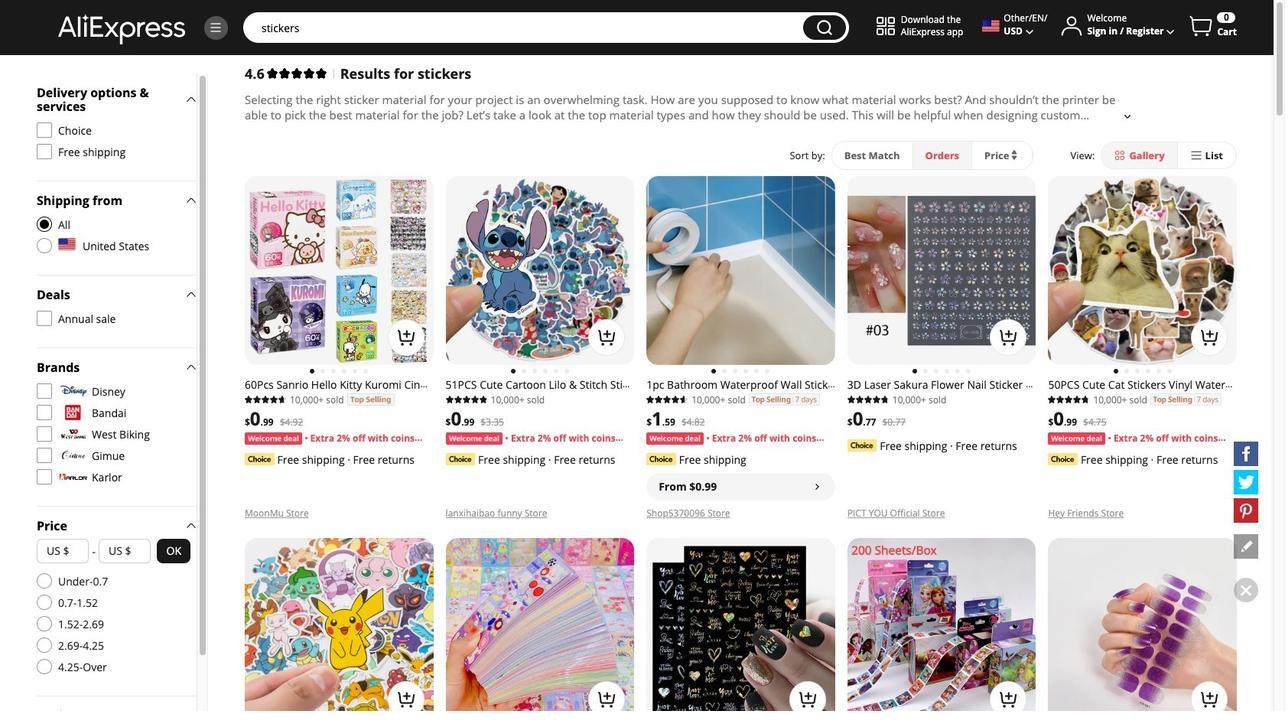 Task type: describe. For each thing, give the bounding box(es) containing it.
1 11l24uk image from the top
[[37, 573, 52, 589]]

1sqid_b image
[[209, 21, 223, 34]]

1 11l24uk image from the top
[[37, 238, 52, 253]]

2 11l24uk image from the top
[[37, 616, 52, 631]]

3 4ftxrwp image from the top
[[37, 383, 52, 399]]

3d laser sakura flower nail sticker aurora decals glitter star butterfly floral adhesive sliders cherry blooming manicure image
[[848, 176, 1037, 365]]

1pc bathroom waterproof wall stickers sealing tapes pvc adhesive sealing strips sink edge tape kitchen bathroom accessories image
[[647, 176, 836, 365]]

3 4ftxrwp image from the top
[[37, 469, 52, 485]]

1 4ftxrwp image from the top
[[37, 144, 52, 159]]

1pcs 3d laser heart letter nail sticker nail art decoration flower star nail accessories decal stickers nail supplies nail parts image
[[647, 538, 836, 711]]

2 11l24uk image from the top
[[37, 595, 52, 610]]

2 4ftxrwp image from the top
[[37, 426, 52, 442]]

human hair lace front wig text field
[[254, 20, 796, 35]]

baking free nail stickers wholesale gradient glitter nail stickers simple waterproof nail sticker full color solid color sticker image
[[1049, 538, 1238, 711]]

4 11l24uk image from the top
[[37, 659, 52, 674]]

60pcs sanrio hello kitty kuromi cinnamoroll pochacco stickers for kids girls diy laptop phone diary cute cartoon sanrio sticker image
[[245, 176, 434, 365]]



Task type: vqa. For each thing, say whether or not it's contained in the screenshot.
"jordan 4" 'text box'
no



Task type: locate. For each thing, give the bounding box(es) containing it.
1 vertical spatial 11l24uk image
[[37, 595, 52, 610]]

11l24uk image
[[37, 573, 52, 589], [37, 616, 52, 631], [37, 638, 52, 653], [37, 659, 52, 674]]

50pcs cute cat stickers vinyl waterproof funny cats decals for water bottle laptop skateboard scrapbook luggage kids toys image
[[1049, 176, 1238, 365]]

2 vertical spatial 4ftxrwp image
[[37, 469, 52, 485]]

50/100pcs pokemon stickers kawaii pikachu skateboard bicycle guitar laptop kids waterproof stiker toys image
[[245, 538, 434, 711]]

0 vertical spatial 11l24uk image
[[37, 238, 52, 253]]

11l24uk image
[[37, 238, 52, 253], [37, 595, 52, 610]]

200 sheets/box disney cartoon pull out stickers princess frozen mickey mouse minnie sticker girl boy teacher reward toys gift image
[[848, 538, 1037, 711]]

None button
[[804, 15, 846, 40]]

10-100pcs kawaii handbook stickers cartoon collage laser sticker diy decorative scrapbooking journals stationery school supplies image
[[446, 538, 635, 711]]

4ftxrwp image
[[37, 122, 52, 138], [37, 311, 52, 326], [37, 383, 52, 399], [37, 405, 52, 420], [37, 448, 52, 463]]

0 vertical spatial 4ftxrwp image
[[37, 144, 52, 159]]

51pcs  cute cartoon lilo & stitch stickers diy diary laptop luggage skateboard graffiti decals fun classic toy image
[[446, 176, 635, 365]]

1 4ftxrwp image from the top
[[37, 122, 52, 138]]

1 vertical spatial 4ftxrwp image
[[37, 426, 52, 442]]

4ftxrwp image
[[37, 144, 52, 159], [37, 426, 52, 442], [37, 469, 52, 485]]

4 4ftxrwp image from the top
[[37, 405, 52, 420]]

3 11l24uk image from the top
[[37, 638, 52, 653]]

5 4ftxrwp image from the top
[[37, 448, 52, 463]]

2 4ftxrwp image from the top
[[37, 311, 52, 326]]



